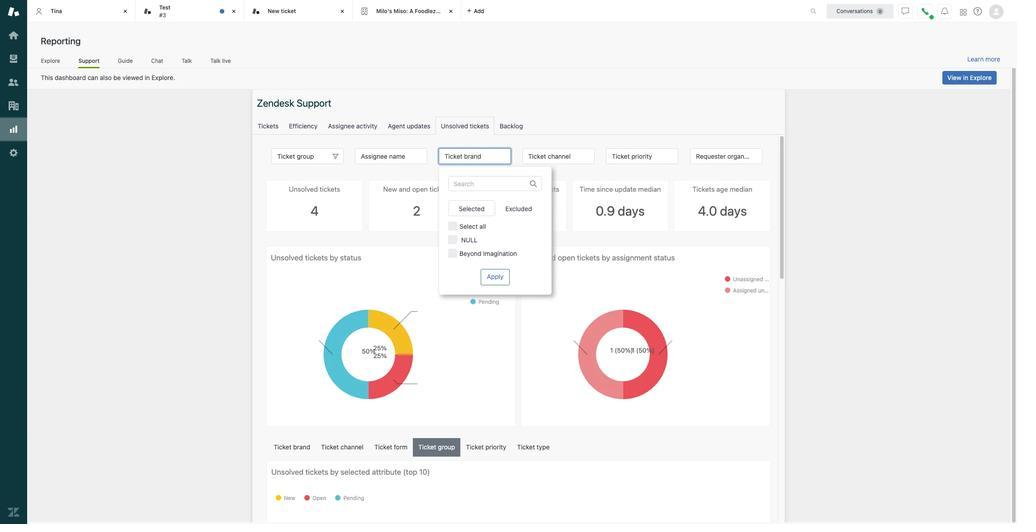 Task type: vqa. For each thing, say whether or not it's contained in the screenshot.
tab containing Subject Line Close icon
no



Task type: describe. For each thing, give the bounding box(es) containing it.
views image
[[8, 53, 19, 65]]

add button
[[461, 0, 490, 22]]

explore link
[[41, 57, 60, 67]]

close image for tina
[[121, 7, 130, 16]]

learn
[[968, 55, 984, 63]]

support link
[[78, 57, 100, 68]]

new ticket tab
[[244, 0, 353, 23]]

explore.
[[152, 74, 175, 81]]

notifications image
[[941, 7, 949, 15]]

0 horizontal spatial explore
[[41, 57, 60, 64]]

foodlez
[[415, 8, 436, 14]]

dashboard
[[55, 74, 86, 81]]

view in explore button
[[943, 71, 997, 85]]

reporting image
[[8, 123, 19, 135]]

support
[[78, 57, 100, 64]]

tab containing test
[[136, 0, 244, 23]]

live
[[222, 57, 231, 64]]

milo's miso: a foodlez subsidiary
[[376, 8, 466, 14]]

a
[[410, 8, 413, 14]]

explore inside button
[[970, 74, 992, 81]]

reporting
[[41, 36, 81, 46]]

chat
[[151, 57, 163, 64]]

test #3
[[159, 4, 171, 18]]

chat link
[[151, 57, 163, 67]]

milo's miso: a foodlez subsidiary tab
[[353, 0, 466, 23]]

in inside button
[[963, 74, 968, 81]]

admin image
[[8, 147, 19, 159]]

talk live link
[[210, 57, 231, 67]]

learn more
[[968, 55, 1001, 63]]

1 in from the left
[[145, 74, 150, 81]]

organizations image
[[8, 100, 19, 112]]

this dashboard can also be viewed in explore.
[[41, 74, 175, 81]]

#3
[[159, 12, 166, 18]]

get help image
[[974, 7, 982, 15]]



Task type: locate. For each thing, give the bounding box(es) containing it.
2 talk from the left
[[210, 57, 221, 64]]

1 horizontal spatial in
[[963, 74, 968, 81]]

view in explore
[[948, 74, 992, 81]]

can
[[88, 74, 98, 81]]

close image inside milo's miso: a foodlez subsidiary tab
[[446, 7, 456, 16]]

more
[[986, 55, 1001, 63]]

customers image
[[8, 76, 19, 88]]

0 horizontal spatial talk
[[182, 57, 192, 64]]

talk live
[[210, 57, 231, 64]]

zendesk image
[[8, 507, 19, 518]]

in right viewed
[[145, 74, 150, 81]]

1 talk from the left
[[182, 57, 192, 64]]

zendesk products image
[[960, 9, 967, 15]]

2 horizontal spatial close image
[[446, 7, 456, 16]]

add
[[474, 7, 484, 14]]

close image
[[229, 7, 238, 16]]

1 horizontal spatial close image
[[338, 7, 347, 16]]

explore down learn more link
[[970, 74, 992, 81]]

explore
[[41, 57, 60, 64], [970, 74, 992, 81]]

milo's
[[376, 8, 392, 14]]

close image left #3
[[121, 7, 130, 16]]

miso:
[[394, 8, 408, 14]]

get started image
[[8, 29, 19, 41]]

main element
[[0, 0, 27, 524]]

3 close image from the left
[[446, 7, 456, 16]]

talk right the chat
[[182, 57, 192, 64]]

button displays agent's chat status as invisible. image
[[902, 7, 909, 15]]

talk left live
[[210, 57, 221, 64]]

view
[[948, 74, 962, 81]]

close image left milo's
[[338, 7, 347, 16]]

close image left add popup button
[[446, 7, 456, 16]]

guide link
[[118, 57, 133, 67]]

viewed
[[123, 74, 143, 81]]

talk link
[[182, 57, 192, 67]]

close image for new ticket
[[338, 7, 347, 16]]

close image
[[121, 7, 130, 16], [338, 7, 347, 16], [446, 7, 456, 16]]

2 in from the left
[[963, 74, 968, 81]]

test
[[159, 4, 171, 11]]

1 horizontal spatial explore
[[970, 74, 992, 81]]

guide
[[118, 57, 133, 64]]

in
[[145, 74, 150, 81], [963, 74, 968, 81]]

this
[[41, 74, 53, 81]]

in right view
[[963, 74, 968, 81]]

close image inside tina tab
[[121, 7, 130, 16]]

ticket
[[281, 8, 296, 14]]

subsidiary
[[437, 8, 466, 14]]

talk for talk live
[[210, 57, 221, 64]]

tabs tab list
[[27, 0, 801, 23]]

close image inside new ticket tab
[[338, 7, 347, 16]]

0 horizontal spatial close image
[[121, 7, 130, 16]]

tina
[[51, 8, 62, 14]]

talk for talk
[[182, 57, 192, 64]]

learn more link
[[968, 55, 1001, 63]]

1 vertical spatial explore
[[970, 74, 992, 81]]

conversations
[[837, 7, 873, 14]]

be
[[113, 74, 121, 81]]

also
[[100, 74, 112, 81]]

tina tab
[[27, 0, 136, 23]]

new
[[268, 8, 280, 14]]

1 close image from the left
[[121, 7, 130, 16]]

0 vertical spatial explore
[[41, 57, 60, 64]]

talk
[[182, 57, 192, 64], [210, 57, 221, 64]]

0 horizontal spatial in
[[145, 74, 150, 81]]

1 horizontal spatial talk
[[210, 57, 221, 64]]

zendesk support image
[[8, 6, 19, 18]]

new ticket
[[268, 8, 296, 14]]

2 close image from the left
[[338, 7, 347, 16]]

conversations button
[[827, 4, 894, 18]]

close image for milo's miso: a foodlez subsidiary
[[446, 7, 456, 16]]

explore up this
[[41, 57, 60, 64]]

tab
[[136, 0, 244, 23]]



